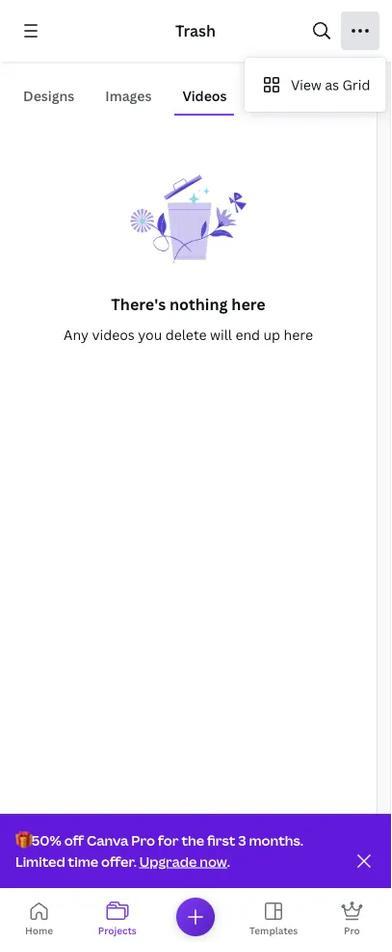 Task type: describe. For each thing, give the bounding box(es) containing it.
limited
[[15, 853, 65, 871]]

designs
[[23, 86, 74, 105]]

upgrade
[[140, 853, 197, 871]]

upgrade now .
[[140, 853, 230, 871]]

0 vertical spatial here
[[232, 294, 266, 315]]

home button
[[0, 896, 78, 943]]

projects
[[98, 924, 137, 937]]

up
[[264, 325, 281, 344]]

pro inside 🎁 50% off canva pro for the first 3 months. limited time offer.
[[131, 831, 155, 849]]

templates button
[[235, 896, 313, 943]]

videos
[[183, 86, 227, 105]]

view as grid
[[291, 76, 371, 94]]

nothing
[[170, 294, 228, 315]]

off
[[64, 831, 84, 849]]

pro button
[[313, 896, 391, 943]]

templates
[[250, 924, 298, 937]]

videos
[[92, 325, 135, 344]]

pro inside pro button
[[344, 924, 360, 937]]

you
[[138, 325, 162, 344]]

videos button
[[175, 77, 235, 114]]

view
[[291, 76, 322, 94]]

50%
[[32, 831, 62, 849]]

projects button
[[78, 896, 157, 943]]

images button
[[98, 77, 159, 114]]



Task type: locate. For each thing, give the bounding box(es) containing it.
time
[[68, 853, 98, 871]]

any
[[64, 325, 89, 344]]

view as grid button
[[245, 66, 386, 104]]

any videos you delete will end up here
[[64, 325, 313, 344]]

home
[[25, 924, 53, 937]]

0 horizontal spatial pro
[[131, 831, 155, 849]]

delete
[[166, 325, 207, 344]]

grid
[[343, 76, 371, 94]]

upgrade now button
[[140, 853, 227, 871]]

as
[[325, 76, 339, 94]]

pro left for
[[131, 831, 155, 849]]

🎁 50% off canva pro for the first 3 months. limited time offer.
[[15, 831, 304, 871]]

end
[[236, 325, 260, 344]]

here
[[232, 294, 266, 315], [284, 325, 313, 344]]

pro
[[131, 831, 155, 849], [344, 924, 360, 937]]

trash
[[175, 20, 216, 41]]

will
[[210, 325, 232, 344]]

images
[[105, 86, 152, 105]]

months.
[[249, 831, 304, 849]]

canva
[[87, 831, 129, 849]]

first
[[207, 831, 236, 849]]

here right up
[[284, 325, 313, 344]]

here up end
[[232, 294, 266, 315]]

1 horizontal spatial here
[[284, 325, 313, 344]]

there's nothing here
[[111, 294, 266, 315]]

for
[[158, 831, 179, 849]]

0 horizontal spatial here
[[232, 294, 266, 315]]

1 horizontal spatial pro
[[344, 924, 360, 937]]

1 vertical spatial here
[[284, 325, 313, 344]]

designs button
[[15, 77, 82, 114]]

.
[[227, 853, 230, 871]]

now
[[200, 853, 227, 871]]

🎁
[[15, 831, 29, 849]]

3
[[238, 831, 246, 849]]

pro right "templates" on the bottom right of page
[[344, 924, 360, 937]]

offer.
[[101, 853, 137, 871]]

the
[[182, 831, 204, 849]]

there's
[[111, 294, 166, 315]]

0 vertical spatial pro
[[131, 831, 155, 849]]

1 vertical spatial pro
[[344, 924, 360, 937]]



Task type: vqa. For each thing, say whether or not it's contained in the screenshot.
the 'View as Grid' BUTTON
yes



